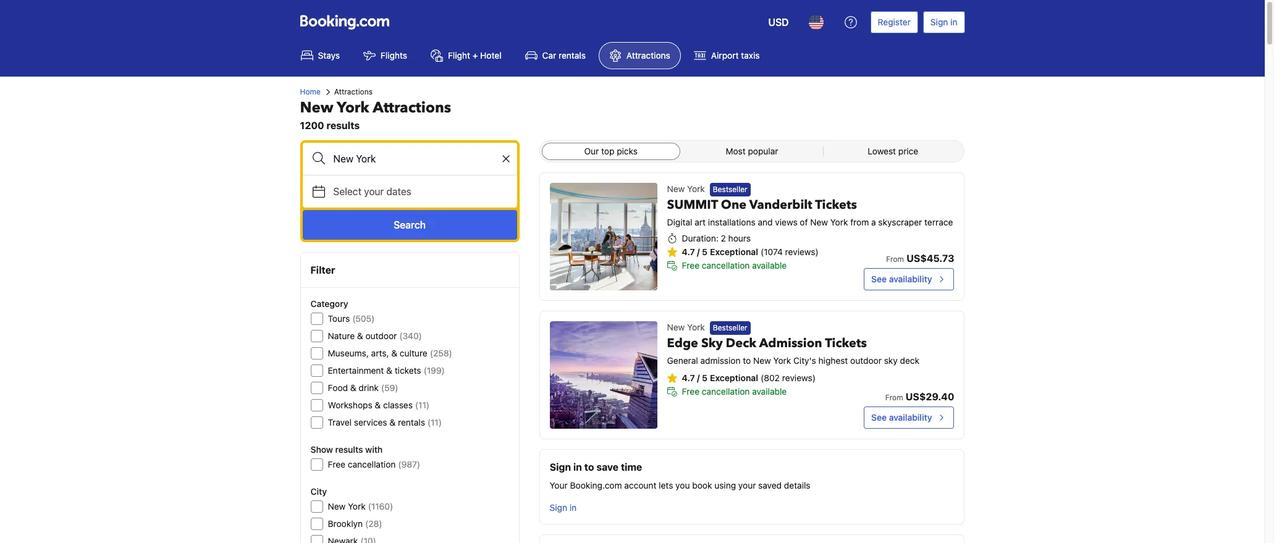 Task type: vqa. For each thing, say whether or not it's contained in the screenshot.
the US$0
no



Task type: locate. For each thing, give the bounding box(es) containing it.
1 horizontal spatial to
[[743, 356, 751, 366]]

0 vertical spatial /
[[697, 247, 700, 257]]

services
[[354, 417, 387, 428]]

results left the with
[[335, 444, 363, 455]]

cancellation down 4.7 / 5 exceptional (802 reviews)
[[702, 386, 750, 397]]

most popular
[[726, 146, 778, 156]]

from for edge sky deck admission tickets
[[885, 393, 903, 402]]

our top picks
[[584, 146, 638, 156]]

in right register
[[951, 17, 958, 27]]

price
[[898, 146, 918, 156]]

lowest
[[868, 146, 896, 156]]

/ for 4.7 / 5 exceptional (1074 reviews)
[[697, 247, 700, 257]]

4.7 for 4.7 / 5 exceptional (1074 reviews)
[[682, 247, 695, 257]]

in down the booking.com
[[570, 502, 577, 513]]

new inside edge sky deck admission tickets general admission to new york city's highest outdoor sky deck
[[753, 356, 771, 366]]

in for the sign in link to the bottom
[[570, 502, 577, 513]]

summit one vanderbilt tickets image
[[550, 183, 657, 290]]

york inside the new york attractions 1200 results
[[337, 98, 369, 118]]

cancellation down the with
[[348, 459, 396, 470]]

2 / from the top
[[697, 373, 700, 383]]

0 horizontal spatial rentals
[[398, 417, 425, 428]]

summit one vanderbilt tickets digital art installations and views of new york from a skyscraper terrace
[[667, 197, 953, 228]]

from for summit one vanderbilt tickets
[[886, 255, 904, 264]]

4.7 / 5 exceptional (1074 reviews)
[[682, 247, 819, 257]]

saved
[[758, 480, 782, 491]]

new york up edge
[[667, 322, 705, 332]]

availability down from us$45.73
[[889, 274, 932, 284]]

1 vertical spatial 4.7
[[682, 373, 695, 383]]

bestseller up deck
[[713, 323, 748, 333]]

1 vertical spatial tickets
[[825, 335, 867, 352]]

1 free cancellation available from the top
[[682, 260, 787, 271]]

new york up summit
[[667, 184, 705, 194]]

0 vertical spatial exceptional
[[710, 247, 758, 257]]

workshops & classes (11)
[[328, 400, 430, 410]]

see availability down from us$45.73
[[871, 274, 932, 284]]

york left from
[[830, 217, 848, 228]]

(1074
[[761, 247, 783, 257]]

free down "general"
[[682, 386, 700, 397]]

2 vertical spatial cancellation
[[348, 459, 396, 470]]

exceptional for (1074 reviews)
[[710, 247, 758, 257]]

/ down duration:
[[697, 247, 700, 257]]

new inside the new york attractions 1200 results
[[300, 98, 334, 118]]

0 vertical spatial (11)
[[415, 400, 430, 410]]

sky
[[884, 356, 898, 366]]

sign right register
[[931, 17, 948, 27]]

attractions inside the new york attractions 1200 results
[[373, 98, 451, 118]]

2 vertical spatial in
[[570, 502, 577, 513]]

nature
[[328, 331, 355, 341]]

availability for summit one vanderbilt tickets
[[889, 274, 932, 284]]

1 horizontal spatial attractions
[[373, 98, 451, 118]]

sign up your
[[550, 462, 571, 473]]

deck
[[726, 335, 757, 352]]

5 for 4.7 / 5 exceptional (1074 reviews)
[[702, 247, 708, 257]]

booking.com image
[[300, 15, 389, 30]]

2 see availability from the top
[[871, 412, 932, 423]]

see down from us$45.73
[[871, 274, 887, 284]]

filter
[[311, 265, 335, 276]]

york up edge
[[687, 322, 705, 332]]

search button
[[303, 210, 517, 240]]

0 vertical spatial from
[[886, 255, 904, 264]]

york right home "link"
[[337, 98, 369, 118]]

2 vertical spatial sign
[[550, 502, 567, 513]]

most
[[726, 146, 746, 156]]

0 vertical spatial see availability
[[871, 274, 932, 284]]

register link
[[871, 11, 918, 33]]

1 vertical spatial outdoor
[[850, 356, 882, 366]]

skyscraper
[[878, 217, 922, 228]]

taxis
[[741, 50, 760, 61]]

0 horizontal spatial sign in
[[550, 502, 577, 513]]

admission
[[701, 356, 741, 366]]

see down from us$29.40
[[871, 412, 887, 423]]

1 horizontal spatial sign in link
[[923, 11, 965, 33]]

new up summit
[[667, 184, 685, 194]]

from left us$45.73
[[886, 255, 904, 264]]

(987)
[[398, 459, 420, 470]]

0 horizontal spatial attractions
[[334, 87, 373, 96]]

1 vertical spatial sign in
[[550, 502, 577, 513]]

exceptional
[[710, 247, 758, 257], [710, 373, 758, 383]]

0 vertical spatial 4.7
[[682, 247, 695, 257]]

1 vertical spatial sign in link
[[545, 497, 582, 519]]

2 vertical spatial attractions
[[373, 98, 451, 118]]

outdoor left sky
[[850, 356, 882, 366]]

1 4.7 from the top
[[682, 247, 695, 257]]

home
[[300, 87, 321, 96]]

0 vertical spatial results
[[327, 120, 360, 131]]

(199)
[[424, 365, 445, 376]]

0 horizontal spatial sign in link
[[545, 497, 582, 519]]

0 horizontal spatial outdoor
[[366, 331, 397, 341]]

cancellation
[[702, 260, 750, 271], [702, 386, 750, 397], [348, 459, 396, 470]]

5 down duration:
[[702, 247, 708, 257]]

rentals right car
[[559, 50, 586, 61]]

0 vertical spatial free
[[682, 260, 700, 271]]

2 free cancellation available from the top
[[682, 386, 787, 397]]

(59)
[[381, 383, 398, 393]]

your booking.com account lets you book using your saved details
[[550, 480, 811, 491]]

new right of
[[810, 217, 828, 228]]

1 vertical spatial new york
[[667, 322, 705, 332]]

art
[[695, 217, 706, 228]]

1 5 from the top
[[702, 247, 708, 257]]

0 vertical spatial reviews)
[[785, 247, 819, 257]]

reviews) for 4.7 / 5 exceptional (802 reviews)
[[782, 373, 816, 383]]

rentals down classes
[[398, 417, 425, 428]]

1 see availability from the top
[[871, 274, 932, 284]]

see for edge sky deck admission tickets
[[871, 412, 887, 423]]

1 vertical spatial reviews)
[[782, 373, 816, 383]]

availability down from us$29.40
[[889, 412, 932, 423]]

1 vertical spatial availability
[[889, 412, 932, 423]]

to inside edge sky deck admission tickets general admission to new york city's highest outdoor sky deck
[[743, 356, 751, 366]]

tickets inside summit one vanderbilt tickets digital art installations and views of new york from a skyscraper terrace
[[815, 197, 857, 213]]

new down home
[[300, 98, 334, 118]]

from inside from us$45.73
[[886, 255, 904, 264]]

york up brooklyn (28)
[[348, 501, 366, 512]]

reviews) down city's
[[782, 373, 816, 383]]

0 vertical spatial availability
[[889, 274, 932, 284]]

/ down "general"
[[697, 373, 700, 383]]

in for topmost the sign in link
[[951, 17, 958, 27]]

0 vertical spatial new york
[[667, 184, 705, 194]]

0 vertical spatial sign in link
[[923, 11, 965, 33]]

5 down admission
[[702, 373, 708, 383]]

our
[[584, 146, 599, 156]]

1 horizontal spatial outdoor
[[850, 356, 882, 366]]

1 vertical spatial from
[[885, 393, 903, 402]]

cancellation down 2
[[702, 260, 750, 271]]

1 vertical spatial exceptional
[[710, 373, 758, 383]]

sign in right register
[[931, 17, 958, 27]]

/
[[697, 247, 700, 257], [697, 373, 700, 383]]

airport taxis
[[711, 50, 760, 61]]

your right using
[[738, 480, 756, 491]]

free down the show results with
[[328, 459, 345, 470]]

category
[[311, 298, 348, 309]]

nature & outdoor (340)
[[328, 331, 422, 341]]

hours
[[728, 233, 751, 244]]

0 vertical spatial cancellation
[[702, 260, 750, 271]]

in up the booking.com
[[573, 462, 582, 473]]

2 exceptional from the top
[[710, 373, 758, 383]]

free cancellation available down 4.7 / 5 exceptional (802 reviews)
[[682, 386, 787, 397]]

tickets
[[815, 197, 857, 213], [825, 335, 867, 352]]

tours
[[328, 313, 350, 324]]

1 vertical spatial cancellation
[[702, 386, 750, 397]]

& for drink
[[350, 383, 356, 393]]

0 vertical spatial 5
[[702, 247, 708, 257]]

1 vertical spatial see
[[871, 412, 887, 423]]

0 vertical spatial to
[[743, 356, 751, 366]]

bestseller up one
[[713, 185, 748, 194]]

1 availability from the top
[[889, 274, 932, 284]]

hotel
[[480, 50, 502, 61]]

2 4.7 from the top
[[682, 373, 695, 383]]

+
[[473, 50, 478, 61]]

exceptional down admission
[[710, 373, 758, 383]]

0 vertical spatial attractions
[[627, 50, 670, 61]]

tickets up highest
[[825, 335, 867, 352]]

sign in link right register link
[[923, 11, 965, 33]]

4.7 / 5 exceptional (802 reviews)
[[682, 373, 816, 383]]

new york for summit
[[667, 184, 705, 194]]

reviews) down of
[[785, 247, 819, 257]]

2 new york from the top
[[667, 322, 705, 332]]

2 available from the top
[[752, 386, 787, 397]]

& up (59) on the bottom left of page
[[386, 365, 392, 376]]

save
[[597, 462, 619, 473]]

new york
[[667, 184, 705, 194], [667, 322, 705, 332]]

sign in down your
[[550, 502, 577, 513]]

1 bestseller from the top
[[713, 185, 748, 194]]

from us$45.73
[[886, 253, 954, 264]]

from left us$29.40
[[885, 393, 903, 402]]

flights
[[381, 50, 407, 61]]

from
[[850, 217, 869, 228]]

rentals
[[559, 50, 586, 61], [398, 417, 425, 428]]

1 exceptional from the top
[[710, 247, 758, 257]]

availability for edge sky deck admission tickets
[[889, 412, 932, 423]]

0 vertical spatial tickets
[[815, 197, 857, 213]]

new york (1160)
[[328, 501, 393, 512]]

1 vertical spatial see availability
[[871, 412, 932, 423]]

available down (1074
[[752, 260, 787, 271]]

see availability down from us$29.40
[[871, 412, 932, 423]]

& down the (505)
[[357, 331, 363, 341]]

2 bestseller from the top
[[713, 323, 748, 333]]

see
[[871, 274, 887, 284], [871, 412, 887, 423]]

0 vertical spatial free cancellation available
[[682, 260, 787, 271]]

1 vertical spatial bestseller
[[713, 323, 748, 333]]

free down duration:
[[682, 260, 700, 271]]

0 vertical spatial bestseller
[[713, 185, 748, 194]]

to up 4.7 / 5 exceptional (802 reviews)
[[743, 356, 751, 366]]

1 / from the top
[[697, 247, 700, 257]]

results inside the new york attractions 1200 results
[[327, 120, 360, 131]]

sky
[[701, 335, 723, 352]]

from
[[886, 255, 904, 264], [885, 393, 903, 402]]

free cancellation available down 4.7 / 5 exceptional (1074 reviews)
[[682, 260, 787, 271]]

1 vertical spatial attractions
[[334, 87, 373, 96]]

(11) down (199)
[[428, 417, 442, 428]]

1 vertical spatial available
[[752, 386, 787, 397]]

2 see from the top
[[871, 412, 887, 423]]

& up "travel services & rentals (11)"
[[375, 400, 381, 410]]

& for classes
[[375, 400, 381, 410]]

tickets up from
[[815, 197, 857, 213]]

0 vertical spatial see
[[871, 274, 887, 284]]

2 availability from the top
[[889, 412, 932, 423]]

0 vertical spatial your
[[364, 186, 384, 197]]

bestseller for sky
[[713, 323, 748, 333]]

1 new york from the top
[[667, 184, 705, 194]]

available
[[752, 260, 787, 271], [752, 386, 787, 397]]

1 horizontal spatial sign in
[[931, 17, 958, 27]]

1 available from the top
[[752, 260, 787, 271]]

from inside from us$29.40
[[885, 393, 903, 402]]

outdoor up arts,
[[366, 331, 397, 341]]

availability
[[889, 274, 932, 284], [889, 412, 932, 423]]

1 vertical spatial in
[[573, 462, 582, 473]]

2 horizontal spatial attractions
[[627, 50, 670, 61]]

york up summit
[[687, 184, 705, 194]]

4.7 down "general"
[[682, 373, 695, 383]]

1 vertical spatial free cancellation available
[[682, 386, 787, 397]]

free cancellation (987)
[[328, 459, 420, 470]]

booking.com
[[570, 480, 622, 491]]

flight
[[448, 50, 470, 61]]

0 vertical spatial rentals
[[559, 50, 586, 61]]

your
[[550, 480, 568, 491]]

available down (802
[[752, 386, 787, 397]]

4.7 down duration:
[[682, 247, 695, 257]]

1 vertical spatial /
[[697, 373, 700, 383]]

(11) right classes
[[415, 400, 430, 410]]

sign in link down your
[[545, 497, 582, 519]]

your
[[364, 186, 384, 197], [738, 480, 756, 491]]

your left dates
[[364, 186, 384, 197]]

1 vertical spatial to
[[584, 462, 594, 473]]

sign
[[931, 17, 948, 27], [550, 462, 571, 473], [550, 502, 567, 513]]

& left drink
[[350, 383, 356, 393]]

york down admission
[[774, 356, 791, 366]]

4.7 for 4.7 / 5 exceptional (802 reviews)
[[682, 373, 695, 383]]

1 vertical spatial your
[[738, 480, 756, 491]]

1 vertical spatial (11)
[[428, 417, 442, 428]]

and
[[758, 217, 773, 228]]

new york attractions 1200 results
[[300, 98, 451, 131]]

exceptional down hours
[[710, 247, 758, 257]]

new up (802
[[753, 356, 771, 366]]

to left save
[[584, 462, 594, 473]]

results right 1200
[[327, 120, 360, 131]]

0 vertical spatial in
[[951, 17, 958, 27]]

york
[[337, 98, 369, 118], [687, 184, 705, 194], [830, 217, 848, 228], [687, 322, 705, 332], [774, 356, 791, 366], [348, 501, 366, 512]]

4.7
[[682, 247, 695, 257], [682, 373, 695, 383]]

1 see from the top
[[871, 274, 887, 284]]

2 5 from the top
[[702, 373, 708, 383]]

sign down your
[[550, 502, 567, 513]]

outdoor
[[366, 331, 397, 341], [850, 356, 882, 366]]

1 vertical spatial 5
[[702, 373, 708, 383]]

airport
[[711, 50, 739, 61]]

see availability for summit one vanderbilt tickets
[[871, 274, 932, 284]]

0 vertical spatial available
[[752, 260, 787, 271]]



Task type: describe. For each thing, give the bounding box(es) containing it.
Where are you going? search field
[[303, 143, 517, 175]]

edge sky deck admission tickets image
[[550, 321, 657, 429]]

select your dates
[[333, 186, 411, 197]]

edge sky deck admission tickets general admission to new york city's highest outdoor sky deck
[[667, 335, 920, 366]]

new inside summit one vanderbilt tickets digital art installations and views of new york from a skyscraper terrace
[[810, 217, 828, 228]]

2 vertical spatial free
[[328, 459, 345, 470]]

you
[[676, 480, 690, 491]]

admission
[[759, 335, 822, 352]]

city
[[311, 486, 327, 497]]

account
[[624, 480, 657, 491]]

1200
[[300, 120, 324, 131]]

5 for 4.7 / 5 exceptional (802 reviews)
[[702, 373, 708, 383]]

(505)
[[352, 313, 375, 324]]

us$45.73
[[907, 253, 954, 264]]

(802
[[761, 373, 780, 383]]

1 vertical spatial rentals
[[398, 417, 425, 428]]

lets
[[659, 480, 673, 491]]

stays link
[[290, 42, 350, 69]]

new up edge
[[667, 322, 685, 332]]

flight + hotel link
[[420, 42, 512, 69]]

us$29.40
[[906, 391, 954, 402]]

york inside summit one vanderbilt tickets digital art installations and views of new york from a skyscraper terrace
[[830, 217, 848, 228]]

new up brooklyn
[[328, 501, 346, 512]]

home link
[[300, 87, 321, 98]]

(1160)
[[368, 501, 393, 512]]

general
[[667, 356, 698, 366]]

arts,
[[371, 348, 389, 358]]

& down classes
[[390, 417, 396, 428]]

culture
[[400, 348, 428, 358]]

car
[[542, 50, 556, 61]]

classes
[[383, 400, 413, 410]]

& for outdoor
[[357, 331, 363, 341]]

dates
[[387, 186, 411, 197]]

airport taxis link
[[683, 42, 770, 69]]

flight + hotel
[[448, 50, 502, 61]]

search
[[394, 219, 426, 231]]

car rentals
[[542, 50, 586, 61]]

1 horizontal spatial rentals
[[559, 50, 586, 61]]

new york for edge
[[667, 322, 705, 332]]

flights link
[[353, 42, 418, 69]]

usd button
[[761, 7, 796, 37]]

entertainment
[[328, 365, 384, 376]]

views
[[775, 217, 798, 228]]

& for tickets
[[386, 365, 392, 376]]

workshops
[[328, 400, 372, 410]]

brooklyn (28)
[[328, 518, 382, 529]]

0 horizontal spatial to
[[584, 462, 594, 473]]

a
[[871, 217, 876, 228]]

food
[[328, 383, 348, 393]]

see availability for edge sky deck admission tickets
[[871, 412, 932, 423]]

1 horizontal spatial your
[[738, 480, 756, 491]]

show results with
[[311, 444, 383, 455]]

of
[[800, 217, 808, 228]]

1 vertical spatial sign
[[550, 462, 571, 473]]

attractions link
[[599, 42, 681, 69]]

brooklyn
[[328, 518, 363, 529]]

(28)
[[365, 518, 382, 529]]

register
[[878, 17, 911, 27]]

select
[[333, 186, 362, 197]]

tours (505)
[[328, 313, 375, 324]]

bestseller for one
[[713, 185, 748, 194]]

reviews) for 4.7 / 5 exceptional (1074 reviews)
[[785, 247, 819, 257]]

deck
[[900, 356, 920, 366]]

(340)
[[399, 331, 422, 341]]

one
[[721, 197, 747, 213]]

food & drink (59)
[[328, 383, 398, 393]]

from us$29.40
[[885, 391, 954, 402]]

0 vertical spatial sign in
[[931, 17, 958, 27]]

picks
[[617, 146, 638, 156]]

digital
[[667, 217, 692, 228]]

/ for 4.7 / 5 exceptional (802 reviews)
[[697, 373, 700, 383]]

duration: 2 hours
[[682, 233, 751, 244]]

installations
[[708, 217, 756, 228]]

0 horizontal spatial your
[[364, 186, 384, 197]]

attractions inside 'link'
[[627, 50, 670, 61]]

york inside edge sky deck admission tickets general admission to new york city's highest outdoor sky deck
[[774, 356, 791, 366]]

2
[[721, 233, 726, 244]]

terrace
[[925, 217, 953, 228]]

& right arts,
[[391, 348, 397, 358]]

top
[[601, 146, 615, 156]]

0 vertical spatial outdoor
[[366, 331, 397, 341]]

tickets
[[395, 365, 421, 376]]

outdoor inside edge sky deck admission tickets general admission to new york city's highest outdoor sky deck
[[850, 356, 882, 366]]

travel
[[328, 417, 352, 428]]

city's
[[794, 356, 816, 366]]

show
[[311, 444, 333, 455]]

with
[[365, 444, 383, 455]]

1 vertical spatial free
[[682, 386, 700, 397]]

usd
[[768, 17, 789, 28]]

travel services & rentals (11)
[[328, 417, 442, 428]]

exceptional for (802 reviews)
[[710, 373, 758, 383]]

tickets inside edge sky deck admission tickets general admission to new york city's highest outdoor sky deck
[[825, 335, 867, 352]]

drink
[[359, 383, 379, 393]]

popular
[[748, 146, 778, 156]]

sign in to save time
[[550, 462, 642, 473]]

1 vertical spatial results
[[335, 444, 363, 455]]

stays
[[318, 50, 340, 61]]

see for summit one vanderbilt tickets
[[871, 274, 887, 284]]

highest
[[819, 356, 848, 366]]

lowest price
[[868, 146, 918, 156]]

0 vertical spatial sign
[[931, 17, 948, 27]]

vanderbilt
[[749, 197, 812, 213]]



